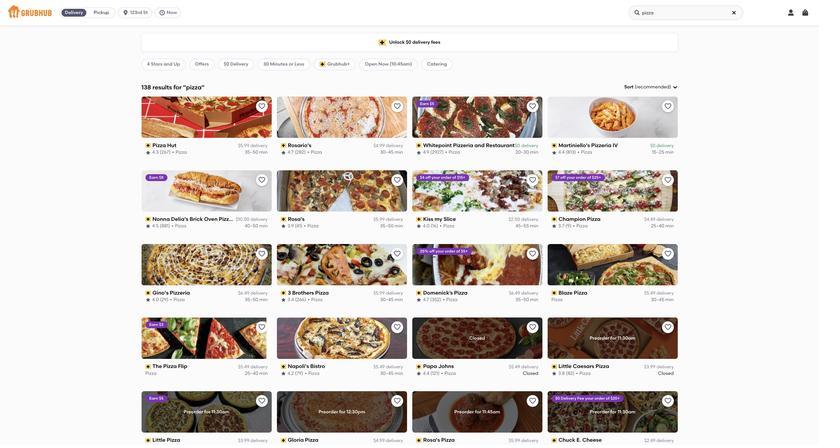 Task type: locate. For each thing, give the bounding box(es) containing it.
• pizza right (282) at top
[[307, 150, 322, 155]]

earn $8
[[149, 175, 163, 180]]

your right $4
[[432, 175, 440, 180]]

$5
[[430, 102, 434, 106], [159, 397, 163, 402]]

off right $4
[[425, 175, 431, 180]]

0 vertical spatial 25–40 min
[[651, 224, 674, 229]]

preorder for 11:30am
[[590, 336, 635, 342], [184, 410, 229, 415], [590, 410, 635, 415]]

• right (282) at top
[[307, 150, 309, 155]]

of left "$25+" on the top of the page
[[587, 175, 591, 180]]

20–30
[[516, 150, 529, 155]]

up
[[174, 62, 180, 67]]

1 $4.99 delivery from the top
[[373, 143, 403, 149]]

• for pizza hut
[[172, 150, 174, 155]]

unlock $0 delivery fees
[[389, 40, 440, 45]]

$6.49 delivery
[[238, 291, 268, 297], [509, 291, 538, 297]]

1 horizontal spatial closed
[[523, 371, 538, 377]]

order left "$25+" on the top of the page
[[576, 175, 586, 180]]

subscription pass image left pizza hut
[[145, 144, 151, 148]]

• pizza for little caesars pizza
[[576, 371, 591, 377]]

flip
[[178, 364, 187, 370]]

$7 off your order of $25+
[[555, 175, 601, 180]]

30–45 min for napoli's bistro
[[380, 371, 403, 377]]

1 horizontal spatial 25–40 min
[[651, 224, 674, 229]]

2 $6.49 from the left
[[509, 291, 520, 297]]

hut
[[167, 142, 176, 149]]

$7
[[555, 175, 559, 180]]

30–45 min for rosario's
[[380, 150, 403, 155]]

delivery for kiss my slice
[[521, 217, 538, 223]]

0 horizontal spatial $3.99 delivery
[[238, 439, 268, 444]]

subscription pass image left kiss
[[416, 217, 422, 222]]

of left $5+ on the bottom of the page
[[456, 249, 460, 254]]

grubhub plus flag logo image left unlock
[[379, 39, 387, 46]]

subscription pass image left champion
[[551, 217, 557, 222]]

2 $4.99 delivery from the top
[[373, 439, 403, 444]]

2 vertical spatial delivery
[[561, 397, 576, 402]]

subscription pass image left caesars
[[551, 365, 557, 370]]

subscription pass image left nonna
[[145, 217, 151, 222]]

martiniello's pizzeria iv
[[559, 142, 618, 149]]

little pizza
[[152, 438, 180, 444]]

30–45 min
[[380, 150, 403, 155], [380, 298, 403, 303], [651, 298, 674, 303], [380, 371, 403, 377]]

0 horizontal spatial $6.49
[[238, 291, 249, 297]]

4.4
[[558, 150, 565, 155], [423, 371, 429, 377]]

subscription pass image left blaze at the bottom of page
[[551, 291, 557, 296]]

off right 25%
[[429, 249, 435, 254]]

earn for little pizza
[[149, 397, 158, 402]]

fee
[[577, 397, 584, 402]]

0 horizontal spatial $6.49 delivery
[[238, 291, 268, 297]]

min for domenick's pizza
[[530, 298, 538, 303]]

• for martiniello's pizzeria iv
[[578, 150, 579, 155]]

closed for little caesars pizza
[[658, 371, 674, 377]]

save this restaurant button
[[256, 101, 268, 112], [391, 101, 403, 112], [527, 101, 538, 112], [662, 101, 674, 112], [256, 174, 268, 186], [391, 174, 403, 186], [527, 174, 538, 186], [662, 174, 674, 186], [256, 248, 268, 260], [391, 248, 403, 260], [527, 248, 538, 260], [662, 248, 674, 260], [256, 322, 268, 334], [391, 322, 403, 334], [527, 322, 538, 334], [662, 322, 674, 334], [256, 396, 268, 408], [391, 396, 403, 408], [527, 396, 538, 408], [662, 396, 674, 408]]

• pizza down champion pizza
[[573, 224, 588, 229]]

• down hut
[[172, 150, 174, 155]]

4.0 down kiss
[[423, 224, 430, 229]]

1 vertical spatial little
[[152, 438, 165, 444]]

(266)
[[295, 298, 306, 303]]

0 horizontal spatial 4.0
[[152, 298, 159, 303]]

25–40
[[651, 224, 664, 229], [245, 371, 258, 377]]

1 horizontal spatial $0 delivery
[[650, 143, 674, 149]]

• down domenick's pizza
[[443, 298, 445, 303]]

your right 25%
[[435, 249, 444, 254]]

1 vertical spatial delivery
[[230, 62, 248, 67]]

1 $0 delivery from the left
[[515, 143, 538, 149]]

$0 delivery for whitepoint pizzeria and restaurant
[[515, 143, 538, 149]]

and down whitepoint pizzeria and restaurant logo in the top of the page
[[474, 142, 485, 149]]

of for kiss my slice
[[452, 175, 456, 180]]

0 vertical spatial 4.0
[[423, 224, 430, 229]]

0 vertical spatial little
[[559, 364, 572, 370]]

138
[[141, 84, 151, 91]]

4.2 (79)
[[288, 371, 303, 377]]

• pizza right (41)
[[304, 224, 319, 229]]

martiniello's pizzeria iv logo image
[[548, 97, 678, 138]]

of left the "$15+"
[[452, 175, 456, 180]]

svg image
[[787, 9, 795, 17], [159, 9, 165, 16], [634, 9, 641, 16], [732, 10, 737, 15], [672, 85, 678, 90]]

• right (2927)
[[445, 150, 447, 155]]

1 vertical spatial $3.99
[[238, 439, 249, 444]]

star icon image for nonna delia's brick oven pizzeria restaurant
[[145, 224, 151, 229]]

pizzeria right whitepoint at the top
[[453, 142, 473, 149]]

star icon image left 3.4
[[281, 298, 286, 303]]

• right (121) at the right of page
[[441, 371, 443, 377]]

• pizza down domenick's pizza
[[443, 298, 458, 303]]

svg image inside 123rd st button
[[122, 9, 129, 16]]

1 horizontal spatial $3.99
[[644, 365, 655, 370]]

1 vertical spatial $4.99
[[373, 439, 385, 444]]

0 vertical spatial grubhub plus flag logo image
[[379, 39, 387, 46]]

• pizza down 3 brothers pizza
[[308, 298, 322, 303]]

subscription pass image for 3 brothers pizza
[[281, 291, 286, 296]]

0 horizontal spatial 4.4
[[423, 371, 429, 377]]

• down 3 brothers pizza
[[308, 298, 310, 303]]

1 vertical spatial $3.99 delivery
[[238, 439, 268, 444]]

subscription pass image left papa
[[416, 365, 422, 370]]

3 brothers pizza logo image
[[277, 244, 407, 286]]

• right (16)
[[440, 224, 442, 229]]

0 horizontal spatial grubhub plus flag logo image
[[319, 62, 326, 67]]

0 horizontal spatial 25–40
[[245, 371, 258, 377]]

svg image
[[801, 9, 809, 17], [122, 9, 129, 16]]

0 horizontal spatial and
[[164, 62, 172, 67]]

0 vertical spatial rosa's
[[288, 216, 305, 223]]

pizzeria for whitepoint pizzeria and restaurant
[[453, 142, 473, 149]]

subscription pass image for rosa's
[[281, 217, 286, 222]]

star icon image left 3.8
[[551, 372, 557, 377]]

preorder for little pizza
[[184, 410, 203, 415]]

1 vertical spatial 25–40 min
[[245, 371, 268, 377]]

0 vertical spatial 4.4
[[558, 150, 565, 155]]

preorder for 11:45am
[[454, 410, 500, 415]]

subscription pass image for blaze pizza
[[551, 291, 557, 296]]

star icon image left 4.0 (16)
[[416, 224, 421, 229]]

subscription pass image left domenick's
[[416, 291, 422, 296]]

little
[[559, 364, 572, 370], [152, 438, 165, 444]]

$0 delivery up 15–25 min
[[650, 143, 674, 149]]

your right $7
[[567, 175, 575, 180]]

0 horizontal spatial 4.7
[[288, 150, 294, 155]]

1 horizontal spatial and
[[474, 142, 485, 149]]

• pizza down slice
[[440, 224, 454, 229]]

$5.99 for 3 brothers pizza
[[373, 291, 385, 297]]

your
[[432, 175, 440, 180], [567, 175, 575, 180], [435, 249, 444, 254], [585, 397, 594, 402]]

grubhub+
[[327, 62, 350, 67]]

4.3 (267)
[[152, 150, 171, 155]]

20–30 min
[[516, 150, 538, 155]]

3.9
[[288, 224, 294, 229]]

2 horizontal spatial delivery
[[561, 397, 576, 402]]

delivery left pickup
[[65, 10, 83, 15]]

grubhub plus flag logo image for unlock $0 delivery fees
[[379, 39, 387, 46]]

0 horizontal spatial $5
[[159, 397, 163, 402]]

star icon image left 4.2
[[281, 372, 286, 377]]

$5.99 delivery
[[238, 143, 268, 149], [373, 217, 403, 223], [373, 291, 403, 297], [509, 439, 538, 444]]

subscription pass image left gloria
[[281, 439, 286, 444]]

min for champion pizza
[[665, 224, 674, 229]]

0 vertical spatial $4.99 delivery
[[373, 143, 403, 149]]

delivery left fee
[[561, 397, 576, 402]]

0 vertical spatial 25–40
[[651, 224, 664, 229]]

11:45am
[[482, 410, 500, 415]]

preorder for 11:30am for little pizza
[[184, 410, 229, 415]]

1 $6.49 from the left
[[238, 291, 249, 297]]

for for little pizza
[[204, 410, 210, 415]]

now right the st
[[167, 10, 177, 15]]

• pizza for martiniello's pizzeria iv
[[578, 150, 592, 155]]

0 horizontal spatial rosa's
[[288, 216, 305, 223]]

subscription pass image left rosa's pizza
[[416, 439, 422, 444]]

cheese
[[582, 438, 602, 444]]

None field
[[624, 84, 678, 91]]

1 horizontal spatial now
[[378, 62, 389, 67]]

star icon image left 3.9
[[281, 224, 286, 229]]

• pizza down hut
[[172, 150, 187, 155]]

• right (29)
[[170, 298, 172, 303]]

blaze
[[559, 290, 573, 296]]

subscription pass image left gino's
[[145, 291, 151, 296]]

1 horizontal spatial 4.7
[[423, 298, 429, 303]]

star icon image for napoli's bistro
[[281, 372, 286, 377]]

$3.99 delivery for little pizza
[[238, 439, 268, 444]]

35–50 min
[[245, 150, 268, 155], [380, 224, 403, 229], [245, 298, 268, 303], [515, 298, 538, 303]]

$5.49 for the pizza flip
[[238, 365, 249, 370]]

pizzeria
[[453, 142, 473, 149], [591, 142, 611, 149], [219, 216, 239, 223], [170, 290, 190, 296]]

3.8 (82)
[[558, 371, 574, 377]]

• pizza down caesars
[[576, 371, 591, 377]]

$4
[[420, 175, 424, 180]]

2 horizontal spatial closed
[[658, 371, 674, 377]]

subscription pass image for nonna delia's brick oven pizzeria restaurant
[[145, 217, 151, 222]]

delivery for 3 brothers pizza
[[386, 291, 403, 297]]

star icon image left '4.7 (352)'
[[416, 298, 421, 303]]

• pizza for kiss my slice
[[440, 224, 454, 229]]

min for nonna delia's brick oven pizzeria restaurant
[[259, 224, 268, 229]]

• right (41)
[[304, 224, 306, 229]]

• pizza down johns in the right bottom of the page
[[441, 371, 456, 377]]

pizzeria right gino's
[[170, 290, 190, 296]]

earn $5
[[420, 102, 434, 106], [149, 397, 163, 402]]

$5.99 delivery for pizza hut
[[238, 143, 268, 149]]

papa
[[423, 364, 437, 370]]

subscription pass image left little pizza
[[145, 439, 151, 444]]

• right (9)
[[573, 224, 575, 229]]

• for domenick's pizza
[[443, 298, 445, 303]]

0 vertical spatial $3.99
[[644, 365, 655, 370]]

0 horizontal spatial svg image
[[122, 9, 129, 16]]

1 horizontal spatial $5
[[430, 102, 434, 106]]

delivery for gloria pizza
[[386, 439, 403, 444]]

star icon image left 4.9
[[416, 150, 421, 155]]

$8
[[159, 175, 163, 180]]

35–50 for domenick's pizza
[[515, 298, 529, 303]]

0 horizontal spatial $3.99
[[238, 439, 249, 444]]

0 horizontal spatial earn $5
[[149, 397, 163, 402]]

star icon image left 4.0 (29)
[[145, 298, 151, 303]]

for for little caesars pizza
[[610, 336, 617, 342]]

1 vertical spatial now
[[378, 62, 389, 67]]

off for domenick's pizza
[[429, 249, 435, 254]]

stars
[[151, 62, 162, 67]]

0 vertical spatial $3.99 delivery
[[644, 365, 674, 370]]

order left the "$15+"
[[441, 175, 451, 180]]

15–25 min
[[652, 150, 674, 155]]

order left $5+ on the bottom of the page
[[445, 249, 455, 254]]

• pizza down gino's pizzeria
[[170, 298, 185, 303]]

1 horizontal spatial $3.99 delivery
[[644, 365, 674, 370]]

$0 delivery
[[515, 143, 538, 149], [650, 143, 674, 149]]

subscription pass image left the
[[145, 365, 151, 370]]

1 vertical spatial $4.99 delivery
[[373, 439, 403, 444]]

• for whitepoint pizzeria and restaurant
[[445, 150, 447, 155]]

closed for papa johns
[[523, 371, 538, 377]]

napoli's bistro
[[288, 364, 325, 370]]

subscription pass image left chuck
[[551, 439, 557, 444]]

0 horizontal spatial 25–40 min
[[245, 371, 268, 377]]

1 vertical spatial 25–40
[[245, 371, 258, 377]]

champion pizza  logo image
[[548, 171, 678, 212]]

subscription pass image
[[145, 144, 151, 148], [281, 144, 286, 148], [145, 217, 151, 222], [416, 217, 422, 222], [145, 291, 151, 296], [281, 291, 286, 296], [551, 291, 557, 296], [416, 365, 422, 370], [551, 365, 557, 370], [281, 439, 286, 444], [416, 439, 422, 444], [551, 439, 557, 444]]

• for little caesars pizza
[[576, 371, 578, 377]]

1 horizontal spatial earn $5
[[420, 102, 434, 106]]

gloria
[[288, 438, 304, 444]]

earn
[[420, 102, 429, 106], [149, 175, 158, 180], [149, 323, 158, 328], [149, 397, 158, 402]]

• for champion pizza
[[573, 224, 575, 229]]

$5+
[[461, 249, 468, 254]]

0 vertical spatial delivery
[[65, 10, 83, 15]]

subscription pass image for kiss my slice
[[416, 217, 422, 222]]

(79)
[[295, 371, 303, 377]]

4.3
[[152, 150, 159, 155]]

subscription pass image for rosario's
[[281, 144, 286, 148]]

kiss my slice
[[423, 216, 456, 223]]

now right open
[[378, 62, 389, 67]]

min
[[259, 150, 268, 155], [395, 150, 403, 155], [530, 150, 538, 155], [665, 150, 674, 155], [259, 224, 268, 229], [395, 224, 403, 229], [530, 224, 538, 229], [665, 224, 674, 229], [259, 298, 268, 303], [395, 298, 403, 303], [530, 298, 538, 303], [665, 298, 674, 303], [259, 371, 268, 377], [395, 371, 403, 377]]

2 $0 delivery from the left
[[650, 143, 674, 149]]

subscription pass image right $10.00 delivery
[[281, 217, 286, 222]]

little for little caesars pizza
[[559, 364, 572, 370]]

subscription pass image for papa johns
[[416, 365, 422, 370]]

subscription pass image for gino's pizzeria
[[145, 291, 151, 296]]

min for gino's pizzeria
[[259, 298, 268, 303]]

star icon image left the 4.3
[[145, 150, 151, 155]]

results
[[153, 84, 172, 91]]

star icon image left 4.4 (813) at top right
[[551, 150, 557, 155]]

1 horizontal spatial 4.0
[[423, 224, 430, 229]]

4.0 left (29)
[[152, 298, 159, 303]]

• pizza for rosario's
[[307, 150, 322, 155]]

delivery for gino's pizzeria
[[250, 291, 268, 297]]

the
[[152, 364, 162, 370]]

earn $3
[[149, 323, 163, 328]]

preorder for 11:30am for little caesars pizza
[[590, 336, 635, 342]]

grubhub plus flag logo image
[[379, 39, 387, 46], [319, 62, 326, 67]]

1 vertical spatial restaurant
[[240, 216, 269, 223]]

1 horizontal spatial restaurant
[[486, 142, 515, 149]]

star icon image left 4.4 (121)
[[416, 372, 421, 377]]

0 horizontal spatial $0 delivery
[[515, 143, 538, 149]]

star icon image left 3.7
[[551, 224, 557, 229]]

• pizza down martiniello's pizzeria iv at the top right of the page
[[578, 150, 592, 155]]

subscription pass image
[[416, 144, 422, 148], [551, 144, 557, 148], [281, 217, 286, 222], [551, 217, 557, 222], [416, 291, 422, 296], [145, 365, 151, 370], [281, 365, 286, 370], [145, 439, 151, 444]]

30–45 min for blaze pizza
[[651, 298, 674, 303]]

domenick's pizza logo image
[[412, 244, 542, 286]]

delivery for chuck e. cheese
[[657, 439, 674, 444]]

• pizza right (2927)
[[445, 150, 460, 155]]

0 vertical spatial $4.99
[[373, 143, 385, 149]]

4.4 left (813)
[[558, 150, 565, 155]]

slice
[[444, 216, 456, 223]]

1 vertical spatial 4.0
[[152, 298, 159, 303]]

0 vertical spatial now
[[167, 10, 177, 15]]

svg image inside "now" button
[[159, 9, 165, 16]]

none field containing sort
[[624, 84, 678, 91]]

4.7 (282)
[[288, 150, 306, 155]]

1 vertical spatial 4.7
[[423, 298, 429, 303]]

40–50 min
[[245, 224, 268, 229]]

0 horizontal spatial little
[[152, 438, 165, 444]]

1 horizontal spatial 4.4
[[558, 150, 565, 155]]

subscription pass image left napoli's
[[281, 365, 286, 370]]

0 vertical spatial $5
[[430, 102, 434, 106]]

$5.49 delivery
[[644, 291, 674, 297], [238, 365, 268, 370], [373, 365, 403, 370], [509, 365, 538, 370]]

rosa's pizza
[[423, 438, 455, 444]]

rosa's logo image
[[277, 171, 407, 212]]

for for rosa's pizza
[[475, 410, 481, 415]]

sort
[[624, 84, 634, 90]]

save this restaurant image
[[529, 103, 536, 110], [393, 176, 401, 184], [529, 176, 536, 184], [393, 250, 401, 258], [529, 250, 536, 258], [664, 250, 672, 258], [258, 324, 266, 332], [393, 324, 401, 332], [664, 324, 672, 332], [529, 398, 536, 406]]

4.7 (352)
[[423, 298, 441, 303]]

delivery for pizza hut
[[250, 143, 268, 149]]

$5.99 for rosa's
[[373, 217, 385, 223]]

• for gino's pizzeria
[[170, 298, 172, 303]]

1 horizontal spatial delivery
[[230, 62, 248, 67]]

open now (10:45am)
[[365, 62, 412, 67]]

$4.49
[[644, 217, 655, 223]]

1 horizontal spatial little
[[559, 364, 572, 370]]

1 horizontal spatial $6.49
[[509, 291, 520, 297]]

and left up
[[164, 62, 172, 67]]

3
[[288, 290, 291, 296]]

1 vertical spatial 4.4
[[423, 371, 429, 377]]

subscription pass image left rosario's
[[281, 144, 286, 148]]

recommended
[[636, 84, 669, 90]]

1 vertical spatial $5
[[159, 397, 163, 402]]

1 vertical spatial and
[[474, 142, 485, 149]]

1 horizontal spatial grubhub plus flag logo image
[[379, 39, 387, 46]]

4.7 left (352)
[[423, 298, 429, 303]]

st
[[143, 10, 148, 15]]

$5 for whitepoint
[[430, 102, 434, 106]]

grubhub plus flag logo image left grubhub+
[[319, 62, 326, 67]]

0 vertical spatial earn $5
[[420, 102, 434, 106]]

star icon image
[[145, 150, 151, 155], [281, 150, 286, 155], [416, 150, 421, 155], [551, 150, 557, 155], [145, 224, 151, 229], [281, 224, 286, 229], [416, 224, 421, 229], [551, 224, 557, 229], [145, 298, 151, 303], [281, 298, 286, 303], [416, 298, 421, 303], [281, 372, 286, 377], [416, 372, 421, 377], [551, 372, 557, 377]]

$10.00
[[236, 217, 249, 223]]

delivery left 30
[[230, 62, 248, 67]]

• for kiss my slice
[[440, 224, 442, 229]]

$5.49
[[644, 291, 655, 297], [238, 365, 249, 370], [373, 365, 385, 370], [509, 365, 520, 370]]

little caesars pizza
[[559, 364, 609, 370]]

open
[[365, 62, 377, 67]]

• pizza down bistro
[[305, 371, 319, 377]]

star icon image for champion pizza
[[551, 224, 557, 229]]

papa johns
[[423, 364, 454, 370]]

star icon image for whitepoint pizzeria and restaurant
[[416, 150, 421, 155]]

1 $4.99 from the top
[[373, 143, 385, 149]]

subscription pass image for little caesars pizza
[[551, 365, 557, 370]]

• right "(881)" at the left of page
[[172, 224, 173, 229]]

gloria pizza
[[288, 438, 318, 444]]

subscription pass image left '3'
[[281, 291, 286, 296]]

caesars
[[573, 364, 594, 370]]

$6.49
[[238, 291, 249, 297], [509, 291, 520, 297]]

subscription pass image for little pizza
[[145, 439, 151, 444]]

25–40 for the pizza flip
[[245, 371, 258, 377]]

4.7 left (282) at top
[[288, 150, 294, 155]]

2 $4.99 from the top
[[373, 439, 385, 444]]

$0 delivery up 20–30 min
[[515, 143, 538, 149]]

star icon image left the 4.7 (282)
[[281, 150, 286, 155]]

1 $6.49 delivery from the left
[[238, 291, 268, 297]]

11:30am for chuck e. cheese
[[618, 410, 635, 415]]

subscription pass image for pizza hut
[[145, 144, 151, 148]]

star icon image for papa johns
[[416, 372, 421, 377]]

$0 up 15–25
[[650, 143, 655, 149]]

• right (813)
[[578, 150, 579, 155]]

0 horizontal spatial delivery
[[65, 10, 83, 15]]

star icon image for kiss my slice
[[416, 224, 421, 229]]

$5.49 delivery for blaze pizza
[[644, 291, 674, 297]]

0 vertical spatial 4.7
[[288, 150, 294, 155]]

0 horizontal spatial now
[[167, 10, 177, 15]]

delivery for rosa's pizza
[[521, 439, 538, 444]]

save this restaurant image
[[258, 103, 266, 110], [393, 103, 401, 110], [664, 103, 672, 110], [258, 176, 266, 184], [664, 176, 672, 184], [258, 250, 266, 258], [529, 324, 536, 332], [258, 398, 266, 406], [393, 398, 401, 406], [664, 398, 672, 406]]

11:30am
[[618, 336, 635, 342], [212, 410, 229, 415], [618, 410, 635, 415]]

main navigation navigation
[[0, 0, 819, 26]]

• for rosario's
[[307, 150, 309, 155]]

• right (79)
[[305, 371, 307, 377]]

fees
[[431, 40, 440, 45]]

minutes
[[270, 62, 288, 67]]

kiss my slice logo image
[[412, 171, 542, 212]]

star icon image left 4.5
[[145, 224, 151, 229]]

$5.49 delivery for the pizza flip
[[238, 365, 268, 370]]

1 horizontal spatial rosa's
[[423, 438, 440, 444]]

star icon image for rosario's
[[281, 150, 286, 155]]

1 vertical spatial earn $5
[[149, 397, 163, 402]]

now inside button
[[167, 10, 177, 15]]

star icon image for pizza hut
[[145, 150, 151, 155]]

1 horizontal spatial 25–40
[[651, 224, 664, 229]]

1 vertical spatial rosa's
[[423, 438, 440, 444]]

subscription pass image left whitepoint at the top
[[416, 144, 422, 148]]

2 $6.49 delivery from the left
[[509, 291, 538, 297]]

1 vertical spatial grubhub plus flag logo image
[[319, 62, 326, 67]]

min for blaze pizza
[[665, 298, 674, 303]]

(121)
[[430, 371, 439, 377]]

of
[[452, 175, 456, 180], [587, 175, 591, 180], [456, 249, 460, 254], [606, 397, 610, 402]]

0 vertical spatial and
[[164, 62, 172, 67]]

subscription pass image left the martiniello's
[[551, 144, 557, 148]]

1 horizontal spatial $6.49 delivery
[[509, 291, 538, 297]]

• pizza down delia's
[[172, 224, 186, 229]]

$0 delivery
[[224, 62, 248, 67]]

$4 off your order of $15+
[[420, 175, 465, 180]]

4.4 down papa
[[423, 371, 429, 377]]

delivery for papa johns
[[521, 365, 538, 370]]

30 minutes or less
[[263, 62, 304, 67]]

$0 up 20–30 on the right top
[[515, 143, 520, 149]]



Task type: describe. For each thing, give the bounding box(es) containing it.
4 stars and up
[[147, 62, 180, 67]]

$5.99 for pizza hut
[[238, 143, 249, 149]]

min for 3 brothers pizza
[[395, 298, 403, 303]]

champion
[[559, 216, 586, 223]]

$3.99 delivery for little caesars pizza
[[644, 365, 674, 370]]

(881)
[[160, 224, 170, 229]]

blaze pizza logo image
[[548, 244, 678, 286]]

)
[[669, 84, 671, 90]]

123rd st button
[[118, 8, 155, 18]]

$5.49 for blaze pizza
[[644, 291, 655, 297]]

$2.49
[[644, 439, 655, 444]]

(41)
[[295, 224, 302, 229]]

$5.49 for napoli's bistro
[[373, 365, 385, 370]]

4.2
[[288, 371, 294, 377]]

delivery for little pizza
[[250, 439, 268, 444]]

Search for food, convenience, alcohol... search field
[[629, 6, 743, 20]]

delivery for little caesars pizza
[[657, 365, 674, 370]]

(352)
[[430, 298, 441, 303]]

min for martiniello's pizzeria iv
[[665, 150, 674, 155]]

• pizza for domenick's pizza
[[443, 298, 458, 303]]

3.4
[[288, 298, 294, 303]]

iv
[[613, 142, 618, 149]]

now button
[[155, 8, 184, 18]]

• pizza for napoli's bistro
[[305, 371, 319, 377]]

napoli's bistro logo image
[[277, 318, 407, 360]]

"pizza"
[[183, 84, 205, 91]]

$5.49 for papa johns
[[509, 365, 520, 370]]

4.0 for kiss my slice
[[423, 224, 430, 229]]

$25+
[[592, 175, 601, 180]]

(
[[635, 84, 636, 90]]

rosa's for rosa's
[[288, 216, 305, 223]]

delivery for blaze pizza
[[657, 291, 674, 297]]

4.5
[[152, 224, 159, 229]]

$2.50 delivery
[[509, 217, 538, 223]]

little for little pizza
[[152, 438, 165, 444]]

subscription pass image for napoli's bistro
[[281, 365, 286, 370]]

• pizza for gino's pizzeria
[[170, 298, 185, 303]]

subscription pass image for whitepoint pizzeria and restaurant
[[416, 144, 422, 148]]

$0 right 'offers'
[[224, 62, 229, 67]]

the pizza flip
[[152, 364, 187, 370]]

rosario's logo image
[[277, 97, 407, 138]]

star icon image for domenick's pizza
[[416, 298, 421, 303]]

(29)
[[160, 298, 168, 303]]

bistro
[[310, 364, 325, 370]]

(813)
[[566, 150, 576, 155]]

• pizza for whitepoint pizzeria and restaurant
[[445, 150, 460, 155]]

30–45 for rosario's
[[380, 150, 394, 155]]

$2.49 delivery
[[644, 439, 674, 444]]

pizzeria for gino's pizzeria
[[170, 290, 190, 296]]

domenick's
[[423, 290, 453, 296]]

35–50 for pizza hut
[[245, 150, 258, 155]]

1 horizontal spatial svg image
[[801, 9, 809, 17]]

(82)
[[566, 371, 574, 377]]

25–40 min for champion pizza
[[651, 224, 674, 229]]

15–25
[[652, 150, 664, 155]]

chuck e. cheese
[[559, 438, 602, 444]]

$6.49 for gino's pizzeria
[[238, 291, 249, 297]]

preorder for rosa's pizza
[[454, 410, 474, 415]]

min for whitepoint pizzeria and restaurant
[[530, 150, 538, 155]]

nonna delia's brick oven pizzeria restaurant logo image
[[141, 171, 272, 212]]

domenick's pizza
[[423, 290, 468, 296]]

martiniello's
[[559, 142, 590, 149]]

• pizza for rosa's
[[304, 224, 319, 229]]

grubhub plus flag logo image for grubhub+
[[319, 62, 326, 67]]

4.0 (16)
[[423, 224, 438, 229]]

3.8
[[558, 371, 565, 377]]

earn $5 for little
[[149, 397, 163, 402]]

123rd
[[130, 10, 142, 15]]

$4.99 for gloria pizza
[[373, 439, 385, 444]]

0 horizontal spatial restaurant
[[240, 216, 269, 223]]

brothers
[[292, 290, 314, 296]]

e.
[[577, 438, 581, 444]]

of for champion pizza
[[587, 175, 591, 180]]

4.7 for rosario's
[[288, 150, 294, 155]]

rosario's
[[288, 142, 311, 149]]

chuck
[[559, 438, 575, 444]]

subscription pass image for rosa's pizza
[[416, 439, 422, 444]]

3.9 (41)
[[288, 224, 302, 229]]

your for kiss
[[432, 175, 440, 180]]

pizza hut
[[152, 142, 176, 149]]

pizzeria right oven
[[219, 216, 239, 223]]

(10:45am)
[[390, 62, 412, 67]]

sort ( recommended )
[[624, 84, 671, 90]]

delivery button
[[60, 8, 88, 18]]

order left $20+
[[594, 397, 605, 402]]

delivery for rosa's
[[386, 217, 403, 223]]

45–55
[[516, 224, 529, 229]]

pickup
[[94, 10, 109, 15]]

delivery for domenick's pizza
[[521, 291, 538, 297]]

catering
[[427, 62, 447, 67]]

delivery for the pizza flip
[[250, 365, 268, 370]]

• pizza for champion pizza
[[573, 224, 588, 229]]

4.4 (813)
[[558, 150, 576, 155]]

offers
[[195, 62, 209, 67]]

preorder for 11:30am for chuck e. cheese
[[590, 410, 635, 415]]

0 horizontal spatial closed
[[469, 336, 485, 342]]

pickup button
[[88, 8, 115, 18]]

min for the pizza flip
[[259, 371, 268, 377]]

$15+
[[457, 175, 465, 180]]

my
[[435, 216, 442, 223]]

4.0 (29)
[[152, 298, 168, 303]]

of left $20+
[[606, 397, 610, 402]]

$3.99 for little caesars pizza
[[644, 365, 655, 370]]

$5.49 delivery for papa johns
[[509, 365, 538, 370]]

(2927)
[[430, 150, 444, 155]]

4.5 (881)
[[152, 224, 170, 229]]

45–55 min
[[516, 224, 538, 229]]

• pizza for pizza hut
[[172, 150, 187, 155]]

$6.49 delivery for gino's pizzeria
[[238, 291, 268, 297]]

35–50 for gino's pizzeria
[[245, 298, 258, 303]]

delivery inside "button"
[[65, 10, 83, 15]]

gino's pizzeria  logo image
[[141, 244, 272, 286]]

subscription pass image for domenick's pizza
[[416, 291, 422, 296]]

whitepoint pizzeria and restaurant logo image
[[412, 97, 542, 138]]

gino's pizzeria
[[152, 290, 190, 296]]

star icon image for little caesars pizza
[[551, 372, 557, 377]]

$20+
[[611, 397, 620, 402]]

4.7 for domenick's pizza
[[423, 298, 429, 303]]

rosa's for rosa's pizza
[[423, 438, 440, 444]]

$5.99 for rosa's pizza
[[509, 439, 520, 444]]

pizza hut logo image
[[141, 97, 272, 138]]

$4.49 delivery
[[644, 217, 674, 223]]

nonna
[[152, 216, 170, 223]]

40–50
[[245, 224, 258, 229]]

(9)
[[565, 224, 571, 229]]

earn $5 for whitepoint
[[420, 102, 434, 106]]

123rd st
[[130, 10, 148, 15]]

off for champion pizza
[[560, 175, 566, 180]]

11:30am for little caesars pizza
[[618, 336, 635, 342]]

gino's
[[152, 290, 169, 296]]

$6.49 delivery for domenick's pizza
[[509, 291, 538, 297]]

4.4 (121)
[[423, 371, 439, 377]]

napoli's
[[288, 364, 309, 370]]

delivery for $0 delivery
[[230, 62, 248, 67]]

• pizza for nonna delia's brick oven pizzeria restaurant
[[172, 224, 186, 229]]

brick
[[190, 216, 203, 223]]

whitepoint pizzeria and restaurant
[[423, 142, 515, 149]]

subscription pass image for the pizza flip
[[145, 365, 151, 370]]

4.4 for papa johns
[[423, 371, 429, 377]]

earn for whitepoint pizzeria and restaurant
[[420, 102, 429, 106]]

star icon image for gino's pizzeria
[[145, 298, 151, 303]]

johns
[[438, 364, 454, 370]]

30
[[263, 62, 269, 67]]

off for kiss my slice
[[425, 175, 431, 180]]

subscription pass image for champion pizza
[[551, 217, 557, 222]]

4.9 (2927)
[[423, 150, 444, 155]]

of for domenick's pizza
[[456, 249, 460, 254]]

preorder for chuck e. cheese
[[590, 410, 609, 415]]

$0 right unlock
[[406, 40, 411, 45]]

your right fee
[[585, 397, 594, 402]]

delivery for nonna delia's brick oven pizzeria restaurant
[[250, 217, 268, 223]]

$0 left fee
[[555, 397, 560, 402]]

earn for nonna delia's brick oven pizzeria restaurant
[[149, 175, 158, 180]]

0 vertical spatial restaurant
[[486, 142, 515, 149]]

$4.99 for rosario's
[[373, 143, 385, 149]]

preorder for little caesars pizza
[[590, 336, 609, 342]]

oven
[[204, 216, 218, 223]]

and for stars
[[164, 62, 172, 67]]

champion pizza
[[559, 216, 601, 223]]

preorder for gloria pizza
[[319, 410, 338, 415]]

or
[[289, 62, 293, 67]]

25–40 min for the pizza flip
[[245, 371, 268, 377]]

subscription pass image for martiniello's pizzeria iv
[[551, 144, 557, 148]]

$10.00 delivery
[[236, 217, 268, 223]]

$4.99 delivery for rosario's
[[373, 143, 403, 149]]

$5.99 delivery for rosa's
[[373, 217, 403, 223]]

3 brothers pizza
[[288, 290, 329, 296]]

• for 3 brothers pizza
[[308, 298, 310, 303]]

3.7
[[558, 224, 564, 229]]

$5.49 delivery for napoli's bistro
[[373, 365, 403, 370]]

the pizza flip logo image
[[141, 318, 272, 360]]

(282)
[[295, 150, 306, 155]]



Task type: vqa. For each thing, say whether or not it's contained in the screenshot.
3.8 in the bottom of the page
yes



